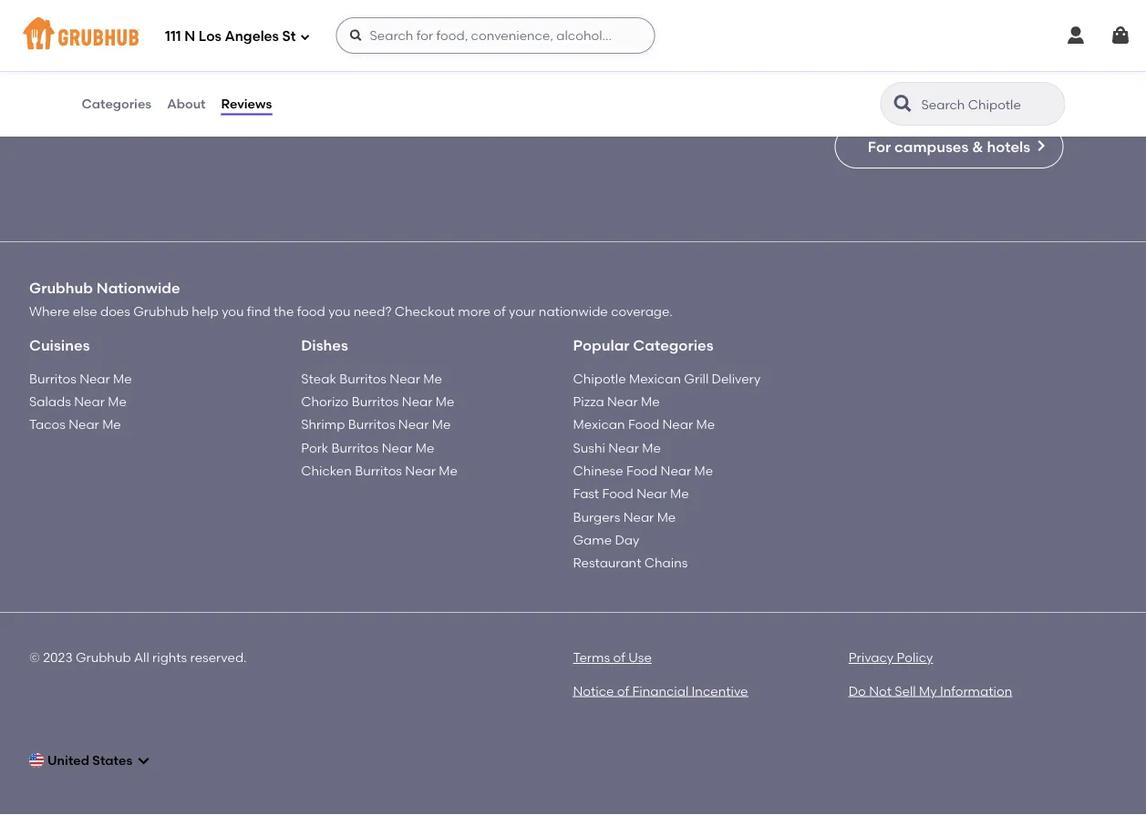 Task type: describe. For each thing, give the bounding box(es) containing it.
privacy policy link
[[849, 651, 933, 666]]

st
[[282, 28, 296, 45]]

united states
[[47, 753, 132, 769]]

chinese food near me link
[[573, 463, 713, 479]]

rights
[[152, 651, 187, 666]]

burritos down the shrimp burritos near me link
[[331, 440, 379, 456]]

answers link
[[333, 54, 385, 70]]

near up chorizo burritos near me link in the left of the page
[[390, 371, 420, 387]]

near up chinese food near me "link"
[[608, 440, 639, 456]]

states
[[92, 753, 132, 769]]

privacy policy
[[849, 651, 933, 666]]

help
[[192, 304, 219, 319]]

need?
[[354, 304, 392, 319]]

chipotle
[[573, 371, 626, 387]]

of for bank
[[367, 124, 380, 139]]

reviews button
[[220, 71, 273, 137]]

tacos
[[29, 417, 65, 433]]

2 vertical spatial food
[[602, 486, 633, 502]]

restaurant chains link
[[573, 556, 688, 571]]

sell
[[895, 684, 916, 699]]

grubhub nationwide where else does grubhub help you find the food you need? checkout more of your nationwide coverage.
[[29, 280, 673, 319]]

checkout
[[395, 304, 455, 319]]

near up the shrimp burritos near me link
[[402, 394, 433, 410]]

language select image
[[29, 754, 44, 768]]

privacy
[[849, 651, 894, 666]]

of inside the "grubhub nationwide where else does grubhub help you find the food you need? checkout more of your nationwide coverage."
[[493, 304, 506, 319]]

become an affiliate link
[[835, 67, 1063, 110]]

game day link
[[573, 533, 639, 548]]

burgers near me link
[[573, 509, 676, 525]]

america
[[383, 124, 436, 139]]

become an affiliate
[[878, 79, 1020, 97]]

burritos up pork burritos near me link
[[348, 417, 395, 433]]

steak
[[301, 371, 336, 387]]

near down salads near me link
[[69, 417, 99, 433]]

popular
[[573, 337, 630, 355]]

111 n los angeles st
[[165, 28, 296, 45]]

use
[[628, 651, 652, 666]]

does
[[100, 304, 130, 319]]

tacos near me link
[[29, 417, 121, 433]]

shrimp burritos near me link
[[301, 417, 451, 433]]

n
[[184, 28, 195, 45]]

sushi
[[573, 440, 605, 456]]

hotels
[[987, 138, 1030, 155]]

terms
[[573, 651, 610, 666]]

2023
[[43, 651, 73, 666]]

Search for food, convenience, alcohol... search field
[[336, 17, 655, 54]]

los
[[199, 28, 221, 45]]

else
[[73, 304, 97, 319]]

keyboard
[[333, 31, 393, 47]]

Search Chipotle search field
[[919, 96, 1059, 113]]

do not sell my information
[[849, 684, 1012, 699]]

burritos up chorizo burritos near me link in the left of the page
[[339, 371, 387, 387]]

categories button
[[81, 71, 152, 137]]

bank
[[333, 124, 364, 139]]

notice of financial incentive link
[[573, 684, 748, 699]]

do
[[849, 684, 866, 699]]

more
[[458, 304, 490, 319]]

svg image inside united states button
[[136, 754, 151, 768]]

news
[[83, 8, 116, 24]]

main navigation navigation
[[0, 0, 1146, 71]]

near up the mexican food near me 'link'
[[607, 394, 638, 410]]

burritos inside burritos near me salads near me tacos near me
[[29, 371, 76, 387]]

find
[[247, 304, 271, 319]]

near up salads near me link
[[79, 371, 110, 387]]

nationwide
[[96, 280, 180, 297]]

become
[[878, 79, 937, 97]]

answers
[[333, 54, 385, 70]]

111
[[165, 28, 181, 45]]

dishes
[[301, 337, 348, 355]]

united
[[47, 753, 89, 769]]

1 vertical spatial food
[[626, 463, 658, 479]]

angeles
[[225, 28, 279, 45]]

terms of use link
[[573, 651, 652, 666]]

chicken burritos near me link
[[301, 463, 458, 479]]

chorizo burritos near me link
[[301, 394, 454, 410]]

pork
[[301, 440, 328, 456]]

catering link
[[333, 8, 388, 24]]

game
[[573, 533, 612, 548]]

chipotle mexican grill delivery link
[[573, 371, 761, 387]]

2 you from the left
[[328, 304, 351, 319]]

information
[[940, 684, 1012, 699]]



Task type: locate. For each thing, give the bounding box(es) containing it.
you right food
[[328, 304, 351, 319]]

burgers
[[573, 509, 620, 525]]

financial
[[632, 684, 689, 699]]

my
[[919, 684, 937, 699]]

burritos up the shrimp burritos near me link
[[352, 394, 399, 410]]

pizza
[[573, 394, 604, 410]]

© 2023 grubhub all rights reserved.
[[29, 651, 247, 666]]

of for terms
[[613, 651, 625, 666]]

cuisines
[[29, 337, 90, 355]]

grubhub down answers
[[333, 77, 389, 93]]

1 horizontal spatial mexican
[[629, 371, 681, 387]]

day
[[615, 533, 639, 548]]

1 you from the left
[[222, 304, 244, 319]]

mexican food near me link
[[573, 417, 715, 433]]

policy
[[897, 651, 933, 666]]

chains
[[644, 556, 688, 571]]

mexican up sushi
[[573, 417, 625, 433]]

for campuses & hotels
[[868, 138, 1030, 155]]

affiliate
[[963, 79, 1020, 97]]

grubhub inside catering keyboard shortcuts answers grubhub rewards
[[333, 77, 389, 93]]

of
[[367, 124, 380, 139], [493, 304, 506, 319], [613, 651, 625, 666], [617, 684, 629, 699]]

an
[[941, 79, 959, 97]]

where
[[29, 304, 70, 319]]

food up sushi near me link
[[628, 417, 659, 433]]

notice of financial incentive
[[573, 684, 748, 699]]

all
[[134, 651, 149, 666]]

near down the chipotle mexican grill delivery link
[[662, 417, 693, 433]]

pizza near me link
[[573, 394, 660, 410]]

delivery
[[712, 371, 761, 387]]

right image
[[1033, 139, 1048, 153]]

food up burgers near me link at the bottom of page
[[602, 486, 633, 502]]

terms of use
[[573, 651, 652, 666]]

salads
[[29, 394, 71, 410]]

categories up the chipotle mexican grill delivery link
[[633, 337, 713, 355]]

bank of america link
[[333, 124, 436, 139]]

food up fast food near me link
[[626, 463, 658, 479]]

grubhub up where at the left top
[[29, 280, 93, 297]]

food
[[628, 417, 659, 433], [626, 463, 658, 479], [602, 486, 633, 502]]

coverage.
[[611, 304, 673, 319]]

fast
[[573, 486, 599, 502]]

your
[[509, 304, 536, 319]]

0 vertical spatial categories
[[82, 96, 151, 112]]

of left the 'your' on the left top of page
[[493, 304, 506, 319]]

burritos near me link
[[29, 371, 132, 387]]

near down fast food near me link
[[623, 509, 654, 525]]

bank of america
[[333, 124, 436, 139]]

burritos down pork burritos near me link
[[355, 463, 402, 479]]

about button
[[166, 71, 207, 137]]

near down pork burritos near me link
[[405, 463, 436, 479]]

grubhub down nationwide
[[133, 304, 189, 319]]

categories
[[82, 96, 151, 112], [633, 337, 713, 355]]

near down burritos near me link
[[74, 394, 105, 410]]

of left use
[[613, 651, 625, 666]]

mexican
[[629, 371, 681, 387], [573, 417, 625, 433]]

me
[[113, 371, 132, 387], [423, 371, 442, 387], [108, 394, 127, 410], [436, 394, 454, 410], [641, 394, 660, 410], [102, 417, 121, 433], [432, 417, 451, 433], [696, 417, 715, 433], [415, 440, 434, 456], [642, 440, 661, 456], [439, 463, 458, 479], [694, 463, 713, 479], [670, 486, 689, 502], [657, 509, 676, 525]]

nationwide
[[539, 304, 608, 319]]

about
[[167, 96, 206, 112]]

1 vertical spatial categories
[[633, 337, 713, 355]]

salads near me link
[[29, 394, 127, 410]]

keyboard shortcuts link
[[333, 31, 455, 47]]

burritos
[[29, 371, 76, 387], [339, 371, 387, 387], [352, 394, 399, 410], [348, 417, 395, 433], [331, 440, 379, 456], [355, 463, 402, 479]]

united states button
[[29, 745, 151, 777]]

chipotle mexican grill delivery pizza near me mexican food near me sushi near me chinese food near me fast food near me burgers near me game day restaurant chains
[[573, 371, 761, 571]]

0 horizontal spatial mexican
[[573, 417, 625, 433]]

steak burritos near me chorizo burritos near me shrimp burritos near me pork burritos near me chicken burritos near me
[[301, 371, 458, 479]]

1 vertical spatial mexican
[[573, 417, 625, 433]]

for campuses & hotels link
[[835, 125, 1063, 169]]

1 horizontal spatial you
[[328, 304, 351, 319]]

svg image
[[1065, 25, 1087, 46], [1110, 25, 1131, 46], [349, 28, 363, 43], [299, 31, 310, 42], [136, 754, 151, 768]]

0 vertical spatial food
[[628, 417, 659, 433]]

steak burritos near me link
[[301, 371, 442, 387]]

0 vertical spatial mexican
[[629, 371, 681, 387]]

0 horizontal spatial categories
[[82, 96, 151, 112]]

for
[[868, 138, 891, 155]]

sushi near me link
[[573, 440, 661, 456]]

©
[[29, 651, 40, 666]]

categories left about
[[82, 96, 151, 112]]

food
[[297, 304, 325, 319]]

notice
[[573, 684, 614, 699]]

grubhub
[[333, 77, 389, 93], [29, 280, 93, 297], [133, 304, 189, 319], [76, 651, 131, 666]]

you left "find"
[[222, 304, 244, 319]]

near down chorizo burritos near me link in the left of the page
[[398, 417, 429, 433]]

popular categories
[[573, 337, 713, 355]]

of right notice
[[617, 684, 629, 699]]

chinese
[[573, 463, 623, 479]]

the
[[274, 304, 294, 319]]

do not sell my information link
[[849, 684, 1012, 699]]

chicken
[[301, 463, 352, 479]]

search icon image
[[892, 93, 914, 115]]

grill
[[684, 371, 709, 387]]

catering keyboard shortcuts answers grubhub rewards
[[333, 8, 455, 93]]

shortcuts
[[396, 31, 455, 47]]

not
[[869, 684, 892, 699]]

grubhub rewards link
[[333, 77, 445, 93]]

grubhub left all
[[76, 651, 131, 666]]

catering
[[333, 8, 388, 24]]

0 horizontal spatial you
[[222, 304, 244, 319]]

chorizo
[[301, 394, 349, 410]]

fast food near me link
[[573, 486, 689, 502]]

shrimp
[[301, 417, 345, 433]]

of for notice
[[617, 684, 629, 699]]

1 horizontal spatial categories
[[633, 337, 713, 355]]

incentive
[[692, 684, 748, 699]]

of right the bank
[[367, 124, 380, 139]]

near up fast food near me link
[[661, 463, 691, 479]]

near up the 'chicken burritos near me' link at the bottom of page
[[382, 440, 412, 456]]

near
[[79, 371, 110, 387], [390, 371, 420, 387], [74, 394, 105, 410], [402, 394, 433, 410], [607, 394, 638, 410], [69, 417, 99, 433], [398, 417, 429, 433], [662, 417, 693, 433], [382, 440, 412, 456], [608, 440, 639, 456], [405, 463, 436, 479], [661, 463, 691, 479], [636, 486, 667, 502], [623, 509, 654, 525]]

burritos near me salads near me tacos near me
[[29, 371, 132, 433]]

categories inside button
[[82, 96, 151, 112]]

mexican down popular categories
[[629, 371, 681, 387]]

burritos up salads at the left of page
[[29, 371, 76, 387]]

near down chinese food near me "link"
[[636, 486, 667, 502]]



Task type: vqa. For each thing, say whether or not it's contained in the screenshot.
95 in the 95 Correct order
no



